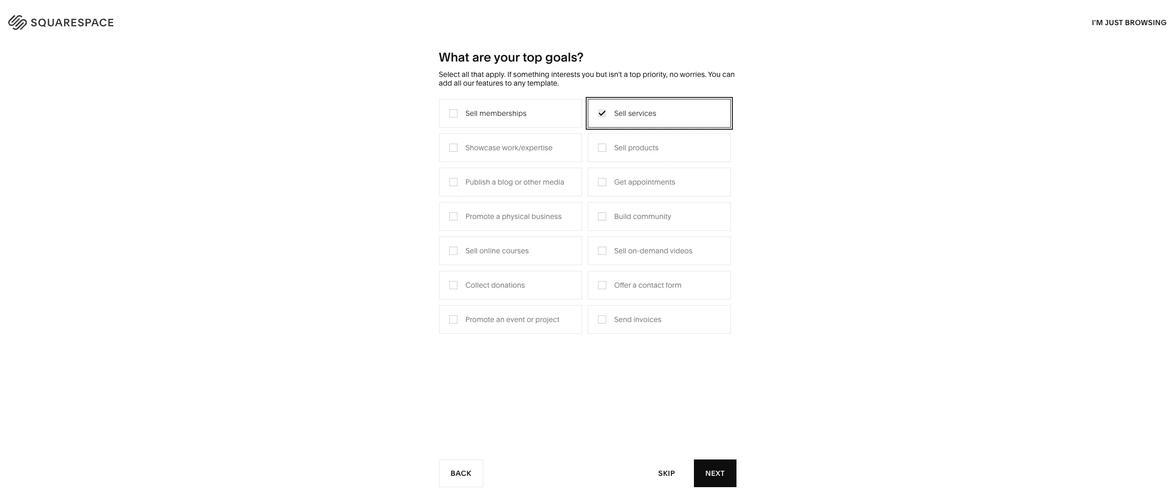 Task type: vqa. For each thing, say whether or not it's contained in the screenshot.
Squarespace Logo
no



Task type: describe. For each thing, give the bounding box(es) containing it.
appointments
[[628, 177, 675, 187]]

weddings
[[474, 240, 509, 249]]

events link
[[474, 225, 507, 234]]

profits
[[430, 225, 451, 234]]

goals?
[[545, 50, 584, 65]]

event
[[506, 315, 525, 324]]

next button
[[694, 460, 736, 487]]

to
[[505, 78, 512, 88]]

demand
[[640, 246, 668, 255]]

community & non-profits
[[366, 225, 451, 234]]

your
[[494, 50, 520, 65]]

animals
[[613, 194, 640, 203]]

nature & animals
[[582, 194, 640, 203]]

products
[[493, 52, 535, 61]]

estate
[[491, 255, 511, 265]]

sell for sell on-demand videos
[[614, 246, 627, 255]]

templates
[[563, 52, 608, 61]]

products
[[628, 143, 659, 152]]

& for decor
[[605, 178, 609, 188]]

project
[[535, 315, 559, 324]]

services
[[628, 109, 656, 118]]

fitness link
[[582, 209, 617, 218]]

sell for sell products
[[614, 143, 627, 152]]

& for podcasts
[[497, 209, 502, 218]]

restaurants
[[474, 194, 514, 203]]

i'm just browsing
[[1092, 18, 1167, 27]]

interests
[[551, 70, 580, 79]]

publish
[[466, 177, 490, 187]]

our
[[463, 78, 474, 88]]

collect donations
[[466, 280, 525, 290]]

media & podcasts
[[474, 209, 534, 218]]

work/expertise
[[502, 143, 553, 152]]

& for non-
[[407, 225, 412, 234]]

back button
[[439, 460, 483, 487]]

back
[[451, 469, 471, 478]]

restaurants link
[[474, 194, 524, 203]]

what are your top goals? main content
[[0, 0, 1175, 501]]

but
[[596, 70, 607, 79]]

are
[[472, 50, 491, 65]]

invoices
[[634, 315, 662, 324]]

a for promote a physical business
[[496, 212, 500, 221]]

sell online courses
[[466, 246, 529, 255]]

worries.
[[680, 70, 707, 79]]

physical
[[502, 212, 530, 221]]

a for offer a contact form
[[633, 280, 637, 290]]

weddings link
[[474, 240, 519, 249]]

form
[[666, 280, 682, 290]]

i'm just browsing link
[[1092, 8, 1167, 36]]

priority,
[[643, 70, 668, 79]]

promote for promote a physical business
[[466, 212, 494, 221]]

collect
[[466, 280, 490, 290]]

1 horizontal spatial all
[[462, 70, 469, 79]]

media
[[543, 177, 564, 187]]

lusaka image
[[451, 387, 724, 501]]

sell on-demand videos
[[614, 246, 693, 255]]

events
[[474, 225, 497, 234]]

browsing
[[1125, 18, 1167, 27]]

send invoices
[[614, 315, 662, 324]]

you
[[708, 70, 721, 79]]

memberships
[[480, 109, 527, 118]]

skip button
[[647, 459, 687, 488]]

offer a contact form
[[614, 280, 682, 290]]

get
[[614, 177, 627, 187]]

nature
[[582, 194, 605, 203]]

an
[[496, 315, 505, 324]]

that
[[471, 70, 484, 79]]

products button
[[493, 36, 543, 77]]

courses
[[502, 246, 529, 255]]

non-
[[413, 225, 430, 234]]

isn't
[[609, 70, 622, 79]]

showcase
[[466, 143, 500, 152]]

i'm
[[1092, 18, 1103, 27]]



Task type: locate. For each thing, give the bounding box(es) containing it.
home & decor
[[582, 178, 632, 188]]

sell left services
[[614, 109, 627, 118]]

real
[[474, 255, 489, 265]]

0 horizontal spatial or
[[515, 177, 522, 187]]

publish a blog or other media
[[466, 177, 564, 187]]

business
[[532, 212, 562, 221]]

a inside what are your top goals? select all that apply. if something interests you but isn't a top priority, no worries. you can add all our features to any template.
[[624, 70, 628, 79]]

offer
[[614, 280, 631, 290]]

home
[[582, 178, 603, 188]]

blog
[[498, 177, 513, 187]]

on-
[[628, 246, 640, 255]]

2 promote from the top
[[466, 315, 494, 324]]

0 horizontal spatial top
[[523, 50, 543, 65]]

sell left products
[[614, 143, 627, 152]]

features
[[476, 78, 503, 88]]

podcasts
[[503, 209, 534, 218]]

a for publish a blog or other media
[[492, 177, 496, 187]]

template.
[[527, 78, 559, 88]]

0 horizontal spatial all
[[454, 78, 461, 88]]

sell for sell memberships
[[466, 109, 478, 118]]

videos
[[670, 246, 693, 255]]

0 vertical spatial or
[[515, 177, 522, 187]]

a right isn't
[[624, 70, 628, 79]]

get appointments
[[614, 177, 675, 187]]

or right event
[[527, 315, 534, 324]]

1 vertical spatial or
[[527, 315, 534, 324]]

sell up real
[[466, 246, 478, 255]]

community
[[633, 212, 671, 221]]

home & decor link
[[582, 178, 642, 188]]

what are your top goals? select all that apply. if something interests you but isn't a top priority, no worries. you can add all our features to any template.
[[439, 50, 735, 88]]

community & non-profits link
[[366, 225, 462, 234]]

send
[[614, 315, 632, 324]]

top right isn't
[[630, 70, 641, 79]]

a right 'offer'
[[633, 280, 637, 290]]

what
[[439, 50, 469, 65]]

showcase work/expertise
[[466, 143, 553, 152]]

can
[[723, 70, 735, 79]]

all left our
[[454, 78, 461, 88]]

if
[[507, 70, 512, 79]]

& left non-
[[407, 225, 412, 234]]

1 horizontal spatial top
[[630, 70, 641, 79]]

1 vertical spatial promote
[[466, 315, 494, 324]]

or for event
[[527, 315, 534, 324]]

sell services
[[614, 109, 656, 118]]

&
[[605, 178, 609, 188], [607, 194, 612, 203], [497, 209, 502, 218], [407, 225, 412, 234], [513, 255, 518, 265]]

or right blog
[[515, 177, 522, 187]]

or
[[515, 177, 522, 187], [527, 315, 534, 324]]

sell products
[[614, 143, 659, 152]]

just
[[1105, 18, 1123, 27]]

you
[[582, 70, 594, 79]]

& right media
[[497, 209, 502, 218]]

select
[[439, 70, 460, 79]]

& for animals
[[607, 194, 612, 203]]

or for blog
[[515, 177, 522, 187]]

real estate & properties
[[474, 255, 554, 265]]

no
[[670, 70, 678, 79]]

a left blog
[[492, 177, 496, 187]]

promote an event or project
[[466, 315, 559, 324]]

all
[[462, 70, 469, 79], [454, 78, 461, 88]]

1 horizontal spatial or
[[527, 315, 534, 324]]

sell for sell online courses
[[466, 246, 478, 255]]

sell
[[466, 109, 478, 118], [614, 109, 627, 118], [614, 143, 627, 152], [466, 246, 478, 255], [614, 246, 627, 255]]

promote up events at the left
[[466, 212, 494, 221]]

travel
[[474, 178, 494, 188]]

donations
[[491, 280, 525, 290]]

other
[[524, 177, 541, 187]]

0 vertical spatial top
[[523, 50, 543, 65]]

media & podcasts link
[[474, 209, 545, 218]]

skip
[[658, 469, 675, 478]]

1 vertical spatial top
[[630, 70, 641, 79]]

community
[[366, 225, 405, 234]]

add
[[439, 78, 452, 88]]

& left get
[[605, 178, 609, 188]]

decor
[[611, 178, 632, 188]]

templates link
[[563, 36, 608, 77]]

1 promote from the top
[[466, 212, 494, 221]]

0 vertical spatial promote
[[466, 212, 494, 221]]

promote
[[466, 212, 494, 221], [466, 315, 494, 324]]

all left the that
[[462, 70, 469, 79]]

sell memberships
[[466, 109, 527, 118]]

media
[[474, 209, 495, 218]]

& down courses
[[513, 255, 518, 265]]

apply.
[[486, 70, 506, 79]]

top up something
[[523, 50, 543, 65]]

fitness
[[582, 209, 606, 218]]

contact
[[639, 280, 664, 290]]

top
[[523, 50, 543, 65], [630, 70, 641, 79]]

a
[[624, 70, 628, 79], [492, 177, 496, 187], [496, 212, 500, 221], [633, 280, 637, 290]]

online
[[480, 246, 500, 255]]

promote left an
[[466, 315, 494, 324]]

sell left on- on the right
[[614, 246, 627, 255]]

any
[[514, 78, 526, 88]]

& right nature
[[607, 194, 612, 203]]

properties
[[520, 255, 554, 265]]

lusaka element
[[451, 387, 724, 501]]

promote a physical business
[[466, 212, 562, 221]]

sell down our
[[466, 109, 478, 118]]

sell for sell services
[[614, 109, 627, 118]]

a right media
[[496, 212, 500, 221]]

promote for promote an event or project
[[466, 315, 494, 324]]

travel link
[[474, 178, 504, 188]]

nature & animals link
[[582, 194, 651, 203]]

build community
[[614, 212, 671, 221]]

something
[[513, 70, 550, 79]]

next
[[706, 469, 725, 478]]



